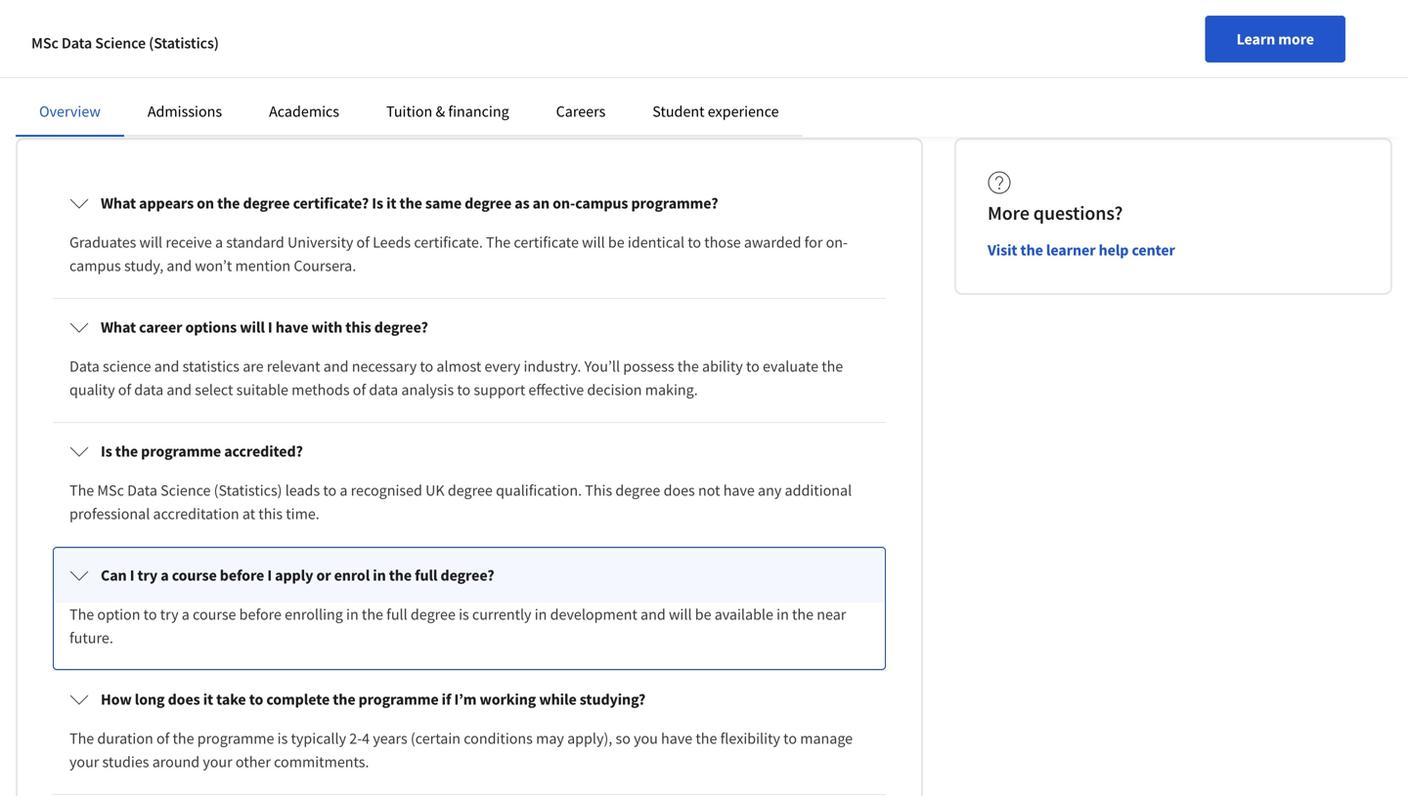 Task type: vqa. For each thing, say whether or not it's contained in the screenshot.
the left the it
yes



Task type: describe. For each thing, give the bounding box(es) containing it.
a inside dropdown button
[[161, 566, 169, 586]]

1 horizontal spatial degree?‎
[[441, 566, 494, 586]]

list item inside list
[[53, 795, 886, 797]]

msc data science (statistics)
[[31, 33, 219, 53]]

not
[[698, 481, 720, 501]]

working
[[480, 690, 536, 710]]

degree left as
[[465, 194, 512, 213]]

the up making.
[[677, 357, 699, 376]]

careers link
[[556, 102, 606, 121]]

full inside dropdown button
[[415, 566, 438, 586]]

student experience link
[[653, 102, 779, 121]]

option
[[97, 605, 140, 625]]

around
[[152, 753, 200, 772]]

for
[[804, 233, 823, 252]]

complete
[[266, 690, 330, 710]]

certificate.
[[414, 233, 483, 252]]

frequently
[[16, 80, 143, 114]]

science
[[103, 357, 151, 376]]

this inside dropdown button
[[345, 318, 371, 337]]

what for what appears on the degree certificate? is it the same degree as an on-campus programme?‎
[[101, 194, 136, 213]]

overview
[[39, 102, 101, 121]]

if
[[442, 690, 451, 710]]

and down career
[[154, 357, 179, 376]]

suitable
[[236, 380, 288, 400]]

careers
[[556, 102, 606, 121]]

what career options will i have with this degree?‎ button
[[54, 300, 885, 355]]

those
[[704, 233, 741, 252]]

campus inside graduates will receive a standard university of leeds certificate. the certificate will be identical to those awarded for on- campus study, and won't mention coursera.‎
[[69, 256, 121, 276]]

to inside dropdown button
[[249, 690, 263, 710]]

necessary
[[352, 357, 417, 376]]

will right certificate
[[582, 233, 605, 252]]

methods
[[292, 380, 350, 400]]

have inside what career options will i have with this degree?‎ dropdown button
[[275, 318, 308, 337]]

of down science
[[118, 380, 131, 400]]

experience
[[708, 102, 779, 121]]

with
[[311, 318, 342, 337]]

or
[[316, 566, 331, 586]]

degree right uk
[[448, 481, 493, 501]]

leeds
[[373, 233, 411, 252]]

the for time.
[[69, 481, 94, 501]]

to inside the option to try a course before enrolling in the full degree is currently in development and will be available in the near future.
[[143, 605, 157, 625]]

tuition
[[386, 102, 432, 121]]

academics
[[269, 102, 339, 121]]

certificate?
[[293, 194, 369, 213]]

additional
[[785, 481, 852, 501]]

the up professional
[[115, 442, 138, 461]]

of inside graduates will receive a standard university of leeds certificate. the certificate will be identical to those awarded for on- campus study, and won't mention coursera.‎
[[356, 233, 370, 252]]

you'll
[[584, 357, 620, 376]]

data science and statistics are relevant and necessary to almost every industry. you'll possess the ability to evaluate the quality of data and select suitable methods of data analysis to support effective decision making.
[[69, 357, 843, 400]]

0 vertical spatial is
[[372, 194, 383, 213]]

more
[[1278, 29, 1314, 49]]

the inside graduates will receive a standard university of leeds certificate. the certificate will be identical to those awarded for on- campus study, and won't mention coursera.‎
[[486, 233, 511, 252]]

in right enrolling
[[346, 605, 359, 625]]

list containing what appears on the degree certificate? is it the same degree as an on-campus programme?‎
[[49, 171, 890, 797]]

how long does it take to complete the programme if i'm working while studying?
[[101, 690, 646, 710]]

academics link
[[269, 102, 339, 121]]

the right the 'on'
[[217, 194, 240, 213]]

possess
[[623, 357, 674, 376]]

won't
[[195, 256, 232, 276]]

is the programme accredited?
[[101, 442, 303, 461]]

to inside the duration of the programme is typically 2-4 years (certain conditions may apply), so you have the flexibility to manage your studies around your other commitments.
[[783, 729, 797, 749]]

2 your from the left
[[203, 753, 232, 772]]

degree right this
[[615, 481, 660, 501]]

recognised
[[351, 481, 422, 501]]

0 vertical spatial (statistics)
[[149, 33, 219, 53]]

admissions link
[[148, 102, 222, 121]]

to down almost
[[457, 380, 471, 400]]

so
[[616, 729, 631, 749]]

ability
[[702, 357, 743, 376]]

receive
[[166, 233, 212, 252]]

this
[[585, 481, 612, 501]]

standard
[[226, 233, 284, 252]]

learn
[[1237, 29, 1275, 49]]

the left near
[[792, 605, 814, 625]]

industry.
[[524, 357, 581, 376]]

other
[[236, 753, 271, 772]]

to right ability
[[746, 357, 760, 376]]

a inside the option to try a course before enrolling in the full degree is currently in development and will be available in the near future.
[[182, 605, 190, 625]]

a inside graduates will receive a standard university of leeds certificate. the certificate will be identical to those awarded for on- campus study, and won't mention coursera.‎
[[215, 233, 223, 252]]

studies
[[102, 753, 149, 772]]

the duration of the programme is typically 2-4 years (certain conditions may apply), so you have the flexibility to manage your studies around your other commitments.
[[69, 729, 853, 772]]

analysis
[[401, 380, 454, 400]]

to inside the msc data science (statistics) leads to a recognised uk degree qualification. this degree does not have any additional professional accreditation at this time.
[[323, 481, 337, 501]]

you
[[634, 729, 658, 749]]

be inside the option to try a course before enrolling in the full degree is currently in development and will be available in the near future.
[[695, 605, 711, 625]]

1 data from the left
[[134, 380, 163, 400]]

asked
[[148, 80, 216, 114]]

be inside graduates will receive a standard university of leeds certificate. the certificate will be identical to those awarded for on- campus study, and won't mention coursera.‎
[[608, 233, 625, 252]]

i right the can
[[130, 566, 134, 586]]

and left select
[[167, 380, 192, 400]]

an
[[533, 194, 550, 213]]

same
[[425, 194, 462, 213]]

does inside the msc data science (statistics) leads to a recognised uk degree qualification. this degree does not have any additional professional accreditation at this time.
[[664, 481, 695, 501]]

1 your from the left
[[69, 753, 99, 772]]

student
[[653, 102, 705, 121]]

the right evaluate
[[822, 357, 843, 376]]

1 horizontal spatial it
[[386, 194, 396, 213]]

leads
[[285, 481, 320, 501]]

accreditation
[[153, 505, 239, 524]]

is inside the duration of the programme is typically 2-4 years (certain conditions may apply), so you have the flexibility to manage your studies around your other commitments.
[[277, 729, 288, 749]]

what for what career options will i have with this degree?‎
[[101, 318, 136, 337]]

commitments.
[[274, 753, 369, 772]]

the up around
[[173, 729, 194, 749]]

0 vertical spatial data
[[61, 33, 92, 53]]

visit the learner help center
[[988, 240, 1175, 260]]

career
[[139, 318, 182, 337]]

uk
[[425, 481, 445, 501]]

the up 2-
[[333, 690, 355, 710]]

the for future.
[[69, 605, 94, 625]]

in right the currently
[[535, 605, 547, 625]]

can
[[101, 566, 127, 586]]

programme inside the duration of the programme is typically 2-4 years (certain conditions may apply), so you have the flexibility to manage your studies around your other commitments.
[[197, 729, 274, 749]]

identical
[[628, 233, 685, 252]]

will inside dropdown button
[[240, 318, 265, 337]]

course inside can i try a course before i apply or enrol in the full degree?‎ dropdown button
[[172, 566, 217, 586]]

while
[[539, 690, 577, 710]]

the right enrol
[[389, 566, 412, 586]]

graduates
[[69, 233, 136, 252]]

professional
[[69, 505, 150, 524]]

the left flexibility
[[696, 729, 717, 749]]

qualification.
[[496, 481, 582, 501]]

to up analysis
[[420, 357, 433, 376]]

degree inside the option to try a course before enrolling in the full degree is currently in development and will be available in the near future.
[[411, 605, 456, 625]]

tuition & financing
[[386, 102, 509, 121]]

support
[[474, 380, 525, 400]]

years
[[373, 729, 407, 749]]

and up methods on the left
[[323, 357, 349, 376]]

in right "available"
[[777, 605, 789, 625]]

1 vertical spatial is
[[101, 442, 112, 461]]

0 horizontal spatial science
[[95, 33, 146, 53]]

before inside the option to try a course before enrolling in the full degree is currently in development and will be available in the near future.
[[239, 605, 282, 625]]



Task type: locate. For each thing, give the bounding box(es) containing it.
development
[[550, 605, 637, 625]]

1 vertical spatial course
[[193, 605, 236, 625]]

1 vertical spatial does
[[168, 690, 200, 710]]

i up relevant
[[268, 318, 272, 337]]

on- inside graduates will receive a standard university of leeds certificate. the certificate will be identical to those awarded for on- campus study, and won't mention coursera.‎
[[826, 233, 848, 252]]

1 vertical spatial data
[[69, 357, 100, 376]]

this inside the msc data science (statistics) leads to a recognised uk degree qualification. this degree does not have any additional professional accreditation at this time.
[[258, 505, 283, 524]]

0 horizontal spatial this
[[258, 505, 283, 524]]

help
[[1099, 240, 1129, 260]]

and inside graduates will receive a standard university of leeds certificate. the certificate will be identical to those awarded for on- campus study, and won't mention coursera.‎
[[167, 256, 192, 276]]

on- inside dropdown button
[[553, 194, 575, 213]]

to
[[688, 233, 701, 252], [420, 357, 433, 376], [746, 357, 760, 376], [457, 380, 471, 400], [323, 481, 337, 501], [143, 605, 157, 625], [249, 690, 263, 710], [783, 729, 797, 749]]

of up around
[[156, 729, 169, 749]]

the left the duration
[[69, 729, 94, 749]]

science up accreditation
[[160, 481, 211, 501]]

course inside the option to try a course before enrolling in the full degree is currently in development and will be available in the near future.
[[193, 605, 236, 625]]

will up study,
[[139, 233, 162, 252]]

of left leeds
[[356, 233, 370, 252]]

0 horizontal spatial on-
[[553, 194, 575, 213]]

data up professional
[[127, 481, 157, 501]]

0 horizontal spatial is
[[277, 729, 288, 749]]

is
[[372, 194, 383, 213], [101, 442, 112, 461]]

will
[[139, 233, 162, 252], [582, 233, 605, 252], [240, 318, 265, 337], [669, 605, 692, 625]]

a right the leads on the left
[[340, 481, 348, 501]]

programme up years
[[358, 690, 439, 710]]

data inside the msc data science (statistics) leads to a recognised uk degree qualification. this degree does not have any additional professional accreditation at this time.
[[127, 481, 157, 501]]

data
[[134, 380, 163, 400], [369, 380, 398, 400]]

0 vertical spatial on-
[[553, 194, 575, 213]]

msc up professional
[[97, 481, 124, 501]]

1 vertical spatial campus
[[69, 256, 121, 276]]

the option to try a course before enrolling in the full degree is currently in development and will be available in the near future.
[[69, 605, 846, 648]]

campus right an at the left top of page
[[575, 194, 628, 213]]

0 horizontal spatial it
[[203, 690, 213, 710]]

and
[[167, 256, 192, 276], [154, 357, 179, 376], [323, 357, 349, 376], [167, 380, 192, 400], [641, 605, 666, 625]]

2 vertical spatial have
[[661, 729, 693, 749]]

long
[[135, 690, 165, 710]]

in right enrol
[[373, 566, 386, 586]]

1 vertical spatial on-
[[826, 233, 848, 252]]

can i try a course before i apply or enrol in the full degree?‎
[[101, 566, 494, 586]]

i left apply at left bottom
[[267, 566, 272, 586]]

0 vertical spatial course
[[172, 566, 217, 586]]

have right you
[[661, 729, 693, 749]]

1 vertical spatial before
[[239, 605, 282, 625]]

what
[[101, 194, 136, 213], [101, 318, 136, 337]]

1 horizontal spatial does
[[664, 481, 695, 501]]

data inside data science and statistics are relevant and necessary to almost every industry. you'll possess the ability to evaluate the quality of data and select suitable methods of data analysis to support effective decision making.
[[69, 357, 100, 376]]

the inside the msc data science (statistics) leads to a recognised uk degree qualification. this degree does not have any additional professional accreditation at this time.
[[69, 481, 94, 501]]

0 vertical spatial msc
[[31, 33, 58, 53]]

to right option in the bottom left of the page
[[143, 605, 157, 625]]

of inside the duration of the programme is typically 2-4 years (certain conditions may apply), so you have the flexibility to manage your studies around your other commitments.
[[156, 729, 169, 749]]

study,
[[124, 256, 164, 276]]

1 horizontal spatial on-
[[826, 233, 848, 252]]

0 horizontal spatial degree?‎
[[374, 318, 428, 337]]

0 vertical spatial science
[[95, 33, 146, 53]]

1 horizontal spatial msc
[[97, 481, 124, 501]]

degree down can i try a course before i apply or enrol in the full degree?‎ dropdown button at bottom
[[411, 605, 456, 625]]

in
[[373, 566, 386, 586], [346, 605, 359, 625], [535, 605, 547, 625], [777, 605, 789, 625]]

as
[[515, 194, 530, 213]]

1 vertical spatial programme
[[358, 690, 439, 710]]

conditions
[[464, 729, 533, 749]]

the
[[486, 233, 511, 252], [69, 481, 94, 501], [69, 605, 94, 625], [69, 729, 94, 749]]

to inside graduates will receive a standard university of leeds certificate. the certificate will be identical to those awarded for on- campus study, and won't mention coursera.‎
[[688, 233, 701, 252]]

is left typically on the bottom
[[277, 729, 288, 749]]

0 horizontal spatial your
[[69, 753, 99, 772]]

does
[[664, 481, 695, 501], [168, 690, 200, 710]]

1 horizontal spatial your
[[203, 753, 232, 772]]

the up future.
[[69, 605, 94, 625]]

0 horizontal spatial msc
[[31, 33, 58, 53]]

take
[[216, 690, 246, 710]]

2 what from the top
[[101, 318, 136, 337]]

1 vertical spatial is
[[277, 729, 288, 749]]

the msc data science (statistics) leads to a recognised uk degree qualification. this degree does not have any additional professional accreditation at this time.
[[69, 481, 852, 524]]

before left apply at left bottom
[[220, 566, 264, 586]]

0 vertical spatial is
[[459, 605, 469, 625]]

the left certificate
[[486, 233, 511, 252]]

and down receive
[[167, 256, 192, 276]]

msc
[[31, 33, 58, 53], [97, 481, 124, 501]]

degree?‎ up the option to try a course before enrolling in the full degree is currently in development and will be available in the near future.
[[441, 566, 494, 586]]

full down can i try a course before i apply or enrol in the full degree?‎ dropdown button at bottom
[[386, 605, 408, 625]]

on- right for
[[826, 233, 848, 252]]

to left those
[[688, 233, 701, 252]]

4
[[362, 729, 370, 749]]

apply
[[275, 566, 313, 586]]

course
[[172, 566, 217, 586], [193, 605, 236, 625]]

is up professional
[[101, 442, 112, 461]]

0 horizontal spatial try
[[137, 566, 158, 586]]

0 vertical spatial this
[[345, 318, 371, 337]]

evaluate
[[763, 357, 818, 376]]

the
[[217, 194, 240, 213], [400, 194, 422, 213], [1020, 240, 1043, 260], [677, 357, 699, 376], [822, 357, 843, 376], [115, 442, 138, 461], [389, 566, 412, 586], [362, 605, 383, 625], [792, 605, 814, 625], [333, 690, 355, 710], [173, 729, 194, 749], [696, 729, 717, 749]]

certificate
[[514, 233, 579, 252]]

effective
[[528, 380, 584, 400]]

is inside the option to try a course before enrolling in the full degree is currently in development and will be available in the near future.
[[459, 605, 469, 625]]

data down science
[[134, 380, 163, 400]]

full up the option to try a course before enrolling in the full degree is currently in development and will be available in the near future.
[[415, 566, 438, 586]]

what up science
[[101, 318, 136, 337]]

will up are
[[240, 318, 265, 337]]

programme?‎
[[631, 194, 718, 213]]

degree?‎ up necessary
[[374, 318, 428, 337]]

course down accreditation
[[172, 566, 217, 586]]

0 vertical spatial degree?‎
[[374, 318, 428, 337]]

msc up frequently
[[31, 33, 58, 53]]

have left with
[[275, 318, 308, 337]]

enrolling
[[285, 605, 343, 625]]

2 vertical spatial programme
[[197, 729, 274, 749]]

awarded
[[744, 233, 801, 252]]

degree up standard
[[243, 194, 290, 213]]

a up won't
[[215, 233, 223, 252]]

0 vertical spatial does
[[664, 481, 695, 501]]

0 horizontal spatial campus
[[69, 256, 121, 276]]

this right at
[[258, 505, 283, 524]]

1 horizontal spatial is
[[459, 605, 469, 625]]

does inside dropdown button
[[168, 690, 200, 710]]

1 vertical spatial degree?‎
[[441, 566, 494, 586]]

&
[[436, 102, 445, 121]]

currently
[[472, 605, 532, 625]]

0 vertical spatial have
[[275, 318, 308, 337]]

center
[[1132, 240, 1175, 260]]

have inside the duration of the programme is typically 2-4 years (certain conditions may apply), so you have the flexibility to manage your studies around your other commitments.
[[661, 729, 693, 749]]

2 horizontal spatial have
[[723, 481, 755, 501]]

1 vertical spatial (statistics)
[[214, 481, 282, 501]]

1 horizontal spatial this
[[345, 318, 371, 337]]

try right option in the bottom left of the page
[[160, 605, 179, 625]]

visit
[[988, 240, 1017, 260]]

the left 'same'
[[400, 194, 422, 213]]

full inside the option to try a course before enrolling in the full degree is currently in development and will be available in the near future.
[[386, 605, 408, 625]]

course up take
[[193, 605, 236, 625]]

science up frequently
[[95, 33, 146, 53]]

tuition & financing link
[[386, 102, 509, 121]]

any
[[758, 481, 782, 501]]

1 vertical spatial have
[[723, 481, 755, 501]]

0 horizontal spatial have
[[275, 318, 308, 337]]

are
[[243, 357, 264, 376]]

campus down graduates on the left top of page
[[69, 256, 121, 276]]

it left take
[[203, 690, 213, 710]]

programme up accreditation
[[141, 442, 221, 461]]

is up leeds
[[372, 194, 383, 213]]

a right the can
[[161, 566, 169, 586]]

the up professional
[[69, 481, 94, 501]]

studying?
[[580, 690, 646, 710]]

i'm
[[454, 690, 477, 710]]

0 vertical spatial try
[[137, 566, 158, 586]]

will left "available"
[[669, 605, 692, 625]]

apply),
[[567, 729, 612, 749]]

enrol
[[334, 566, 370, 586]]

will inside the option to try a course before enrolling in the full degree is currently in development and will be available in the near future.
[[669, 605, 692, 625]]

is
[[459, 605, 469, 625], [277, 729, 288, 749]]

can i try a course before i apply or enrol in the full degree?‎ button
[[54, 549, 885, 603]]

making.
[[645, 380, 698, 400]]

this right with
[[345, 318, 371, 337]]

1 vertical spatial be
[[695, 605, 711, 625]]

does right long in the bottom left of the page
[[168, 690, 200, 710]]

0 horizontal spatial does
[[168, 690, 200, 710]]

at
[[242, 505, 255, 524]]

1 horizontal spatial full
[[415, 566, 438, 586]]

0 vertical spatial full
[[415, 566, 438, 586]]

in inside dropdown button
[[373, 566, 386, 586]]

0 horizontal spatial be
[[608, 233, 625, 252]]

data up quality
[[69, 357, 100, 376]]

have inside the msc data science (statistics) leads to a recognised uk degree qualification. this degree does not have any additional professional accreditation at this time.
[[723, 481, 755, 501]]

and inside the option to try a course before enrolling in the full degree is currently in development and will be available in the near future.
[[641, 605, 666, 625]]

data down necessary
[[369, 380, 398, 400]]

campus inside dropdown button
[[575, 194, 628, 213]]

learn more
[[1237, 29, 1314, 49]]

1 vertical spatial full
[[386, 605, 408, 625]]

graduates will receive a standard university of leeds certificate. the certificate will be identical to those awarded for on- campus study, and won't mention coursera.‎
[[69, 233, 848, 276]]

(statistics) up asked
[[149, 33, 219, 53]]

0 vertical spatial campus
[[575, 194, 628, 213]]

your left studies
[[69, 753, 99, 772]]

relevant
[[267, 357, 320, 376]]

how
[[101, 690, 132, 710]]

0 vertical spatial be
[[608, 233, 625, 252]]

to right the leads on the left
[[323, 481, 337, 501]]

manage
[[800, 729, 853, 749]]

the inside the duration of the programme is typically 2-4 years (certain conditions may apply), so you have the flexibility to manage your studies around your other commitments.
[[69, 729, 94, 749]]

try
[[137, 566, 158, 586], [160, 605, 179, 625]]

learn more button
[[1205, 16, 1346, 63]]

visit the learner help center link
[[988, 239, 1175, 262]]

a right option in the bottom left of the page
[[182, 605, 190, 625]]

1 vertical spatial it
[[203, 690, 213, 710]]

science inside the msc data science (statistics) leads to a recognised uk degree qualification. this degree does not have any additional professional accreditation at this time.
[[160, 481, 211, 501]]

the down enrol
[[362, 605, 383, 625]]

1 horizontal spatial data
[[369, 380, 398, 400]]

near
[[817, 605, 846, 625]]

1 vertical spatial msc
[[97, 481, 124, 501]]

msc inside the msc data science (statistics) leads to a recognised uk degree qualification. this degree does not have any additional professional accreditation at this time.
[[97, 481, 124, 501]]

science
[[95, 33, 146, 53], [160, 481, 211, 501]]

programme up other on the left of the page
[[197, 729, 274, 749]]

0 vertical spatial programme
[[141, 442, 221, 461]]

data up frequently
[[61, 33, 92, 53]]

options
[[185, 318, 237, 337]]

questions?
[[1033, 201, 1123, 225]]

admissions
[[148, 102, 222, 121]]

and right development
[[641, 605, 666, 625]]

may
[[536, 729, 564, 749]]

have for is the programme accredited?
[[723, 481, 755, 501]]

1 horizontal spatial have
[[661, 729, 693, 749]]

appears
[[139, 194, 194, 213]]

0 vertical spatial it
[[386, 194, 396, 213]]

1 vertical spatial science
[[160, 481, 211, 501]]

1 vertical spatial what
[[101, 318, 136, 337]]

does left not
[[664, 481, 695, 501]]

to right take
[[249, 690, 263, 710]]

1 horizontal spatial science
[[160, 481, 211, 501]]

more questions?
[[988, 201, 1123, 225]]

0 vertical spatial before
[[220, 566, 264, 586]]

be left "available"
[[695, 605, 711, 625]]

on- right an at the left top of page
[[553, 194, 575, 213]]

try right the can
[[137, 566, 158, 586]]

1 horizontal spatial be
[[695, 605, 711, 625]]

list
[[49, 171, 890, 797]]

it up leeds
[[386, 194, 396, 213]]

before inside dropdown button
[[220, 566, 264, 586]]

list item
[[53, 795, 886, 797]]

have right not
[[723, 481, 755, 501]]

1 horizontal spatial is
[[372, 194, 383, 213]]

be left identical
[[608, 233, 625, 252]]

quality
[[69, 380, 115, 400]]

of
[[356, 233, 370, 252], [118, 380, 131, 400], [353, 380, 366, 400], [156, 729, 169, 749]]

the inside the option to try a course before enrolling in the full degree is currently in development and will be available in the near future.
[[69, 605, 94, 625]]

0 vertical spatial what
[[101, 194, 136, 213]]

on-
[[553, 194, 575, 213], [826, 233, 848, 252]]

1 horizontal spatial try
[[160, 605, 179, 625]]

0 horizontal spatial full
[[386, 605, 408, 625]]

decision
[[587, 380, 642, 400]]

what up graduates on the left top of page
[[101, 194, 136, 213]]

1 horizontal spatial campus
[[575, 194, 628, 213]]

have for how long does it take to complete the programme if i'm working while studying?
[[661, 729, 693, 749]]

(statistics) inside the msc data science (statistics) leads to a recognised uk degree qualification. this degree does not have any additional professional accreditation at this time.
[[214, 481, 282, 501]]

before down apply at left bottom
[[239, 605, 282, 625]]

1 vertical spatial try
[[160, 605, 179, 625]]

coursera.‎
[[294, 256, 356, 276]]

2 vertical spatial data
[[127, 481, 157, 501]]

have
[[275, 318, 308, 337], [723, 481, 755, 501], [661, 729, 693, 749]]

0 horizontal spatial data
[[134, 380, 163, 400]]

1 what from the top
[[101, 194, 136, 213]]

what inside what appears on the degree certificate? is it the same degree as an on-campus programme?‎ dropdown button
[[101, 194, 136, 213]]

try inside dropdown button
[[137, 566, 158, 586]]

learner
[[1046, 240, 1096, 260]]

what appears on the degree certificate? is it the same degree as an on-campus programme?‎
[[101, 194, 718, 213]]

0 horizontal spatial is
[[101, 442, 112, 461]]

(statistics) up at
[[214, 481, 282, 501]]

1 vertical spatial this
[[258, 505, 283, 524]]

to left manage
[[783, 729, 797, 749]]

is left the currently
[[459, 605, 469, 625]]

2 data from the left
[[369, 380, 398, 400]]

of down necessary
[[353, 380, 366, 400]]

accredited?
[[224, 442, 303, 461]]

what inside what career options will i have with this degree?‎ dropdown button
[[101, 318, 136, 337]]

the right 'visit'
[[1020, 240, 1043, 260]]

the for around
[[69, 729, 94, 749]]

try inside the option to try a course before enrolling in the full degree is currently in development and will be available in the near future.
[[160, 605, 179, 625]]

select
[[195, 380, 233, 400]]

(statistics)
[[149, 33, 219, 53], [214, 481, 282, 501]]

your left other on the left of the page
[[203, 753, 232, 772]]

a inside the msc data science (statistics) leads to a recognised uk degree qualification. this degree does not have any additional professional accreditation at this time.
[[340, 481, 348, 501]]



